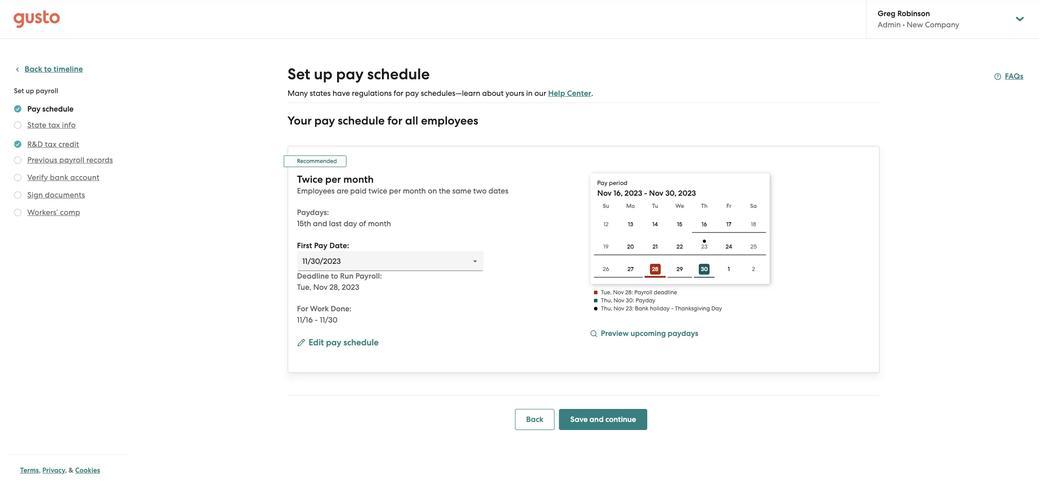 Task type: vqa. For each thing, say whether or not it's contained in the screenshot.


Task type: describe. For each thing, give the bounding box(es) containing it.
14
[[653, 221, 658, 228]]

first
[[297, 241, 312, 251]]

2 vertical spatial :
[[632, 305, 634, 312]]

save
[[570, 415, 588, 424]]

1 circle check image from the top
[[14, 104, 22, 114]]

schedules—learn
[[421, 89, 480, 98]]

1 vertical spatial 30
[[626, 297, 633, 304]]

deadline
[[654, 289, 677, 296]]

24
[[726, 243, 732, 250]]

payday
[[636, 297, 656, 304]]

cookies button
[[75, 465, 100, 476]]

tu
[[652, 203, 658, 209]]

documents
[[45, 191, 85, 200]]

paid
[[350, 187, 367, 195]]

schedule inside the edit pay schedule button
[[344, 338, 379, 348]]

2 horizontal spatial 2023
[[678, 189, 696, 198]]

are
[[337, 187, 348, 195]]

paydays: 15th and last day of month
[[297, 208, 391, 228]]

center
[[567, 89, 591, 98]]

up for payroll
[[26, 87, 34, 95]]

credit
[[59, 140, 79, 149]]

done:
[[331, 304, 352, 314]]

nov up thu, nov 30 : payday at the bottom of page
[[613, 289, 624, 296]]

for inside many states have regulations for pay schedules—learn about yours in our help center .
[[394, 89, 404, 98]]

check image for sign
[[14, 191, 22, 199]]

state
[[27, 121, 46, 130]]

paydays
[[668, 329, 698, 339]]

pay inside the edit pay schedule button
[[326, 338, 342, 348]]

greg robinson admin • new company
[[878, 9, 960, 29]]

help center link
[[548, 89, 591, 98]]

preview upcoming paydays button
[[590, 329, 698, 341]]

pay inside many states have regulations for pay schedules—learn about yours in our help center .
[[405, 89, 419, 98]]

12
[[604, 221, 609, 228]]

nov down tue, nov 28 : payroll deadline
[[614, 297, 625, 304]]

nov up the 'su'
[[597, 189, 612, 198]]

tax for credit
[[45, 140, 57, 149]]

regulations
[[352, 89, 392, 98]]

holiday
[[650, 305, 670, 312]]

dates
[[489, 187, 509, 195]]

help
[[548, 89, 565, 98]]

in
[[526, 89, 533, 98]]

and inside button
[[590, 415, 604, 424]]

0 vertical spatial 23
[[701, 244, 708, 250]]

robinson
[[898, 9, 930, 18]]

employees
[[297, 187, 335, 195]]

r&d tax credit
[[27, 140, 79, 149]]

fr
[[727, 203, 732, 209]]

0 horizontal spatial 23
[[626, 305, 632, 312]]

all
[[405, 114, 418, 128]]

21
[[653, 243, 658, 250]]

recommended
[[297, 158, 337, 165]]

16,
[[614, 189, 623, 198]]

twice
[[297, 174, 323, 186]]

edit pay schedule button
[[297, 337, 379, 350]]

back button
[[515, 409, 555, 430]]

pay schedule list
[[14, 104, 124, 220]]

1 vertical spatial -
[[671, 305, 674, 312]]

privacy
[[42, 467, 65, 475]]

to for run
[[331, 272, 338, 281]]

r&d
[[27, 140, 43, 149]]

deadline to run payroll: tue, nov 28, 2023
[[297, 272, 382, 292]]

thu, nov 23 : bank holiday - thanksgiving day
[[601, 305, 722, 312]]

r&d tax credit button
[[27, 139, 79, 150]]

your
[[288, 114, 312, 128]]

1 horizontal spatial pay
[[314, 241, 328, 251]]

module__icon___go7vc image for preview upcoming paydays
[[590, 330, 597, 338]]

19
[[603, 243, 609, 250]]

25
[[751, 243, 757, 250]]

0 horizontal spatial payroll
[[36, 87, 58, 95]]

pay for pay schedule
[[27, 104, 41, 114]]

we
[[676, 203, 684, 209]]

17
[[727, 221, 732, 228]]

1 horizontal spatial 2023
[[625, 189, 642, 198]]

- inside pay period nov 16, 2023 - nov 30, 2023
[[644, 189, 647, 198]]

timeline
[[54, 65, 83, 74]]

verify
[[27, 173, 48, 182]]

check image for state
[[14, 122, 22, 129]]

preview
[[601, 329, 629, 339]]

previous
[[27, 156, 57, 165]]

check image for previous
[[14, 156, 22, 164]]

privacy link
[[42, 467, 65, 475]]

29
[[677, 266, 683, 273]]

sa
[[750, 203, 757, 209]]

upcoming
[[631, 329, 666, 339]]

about
[[482, 89, 504, 98]]

: for thu, nov 30
[[633, 297, 634, 304]]

for
[[297, 304, 308, 314]]

employees
[[421, 114, 478, 128]]

28,
[[330, 283, 340, 292]]

admin
[[878, 20, 901, 29]]

terms
[[20, 467, 39, 475]]

paydays:
[[297, 208, 329, 217]]

sign documents button
[[27, 190, 85, 200]]

1 vertical spatial for
[[387, 114, 403, 128]]

on
[[428, 187, 437, 195]]

1 horizontal spatial 28
[[652, 266, 659, 273]]

edit pay schedule
[[309, 338, 379, 348]]

1 vertical spatial month
[[403, 187, 426, 195]]

payroll:
[[356, 272, 382, 281]]

&
[[69, 467, 74, 475]]

save and continue
[[570, 415, 636, 424]]

records
[[86, 156, 113, 165]]

2023 inside deadline to run payroll: tue, nov 28, 2023
[[342, 283, 359, 292]]

mo
[[626, 203, 635, 209]]

workers' comp button
[[27, 207, 80, 218]]

nov inside deadline to run payroll: tue, nov 28, 2023
[[313, 283, 328, 292]]

22
[[677, 243, 683, 250]]

greg
[[878, 9, 896, 18]]

terms link
[[20, 467, 39, 475]]

the
[[439, 187, 450, 195]]



Task type: locate. For each thing, give the bounding box(es) containing it.
1 horizontal spatial payroll
[[59, 156, 84, 165]]

1 thu, from the top
[[601, 297, 612, 304]]

tue, nov 28 : payroll deadline
[[601, 289, 677, 296]]

thu, for thu, nov 30 : payday
[[601, 297, 612, 304]]

month
[[343, 174, 374, 186], [403, 187, 426, 195], [368, 219, 391, 228]]

work
[[310, 304, 329, 314]]

nov down deadline
[[313, 283, 328, 292]]

0 vertical spatial tax
[[48, 121, 60, 130]]

module__icon___go7vc image for edit pay schedule
[[297, 339, 305, 347]]

workers' comp
[[27, 208, 80, 217]]

per right twice
[[389, 187, 401, 195]]

.
[[591, 89, 593, 98]]

payroll
[[635, 289, 652, 296]]

0 horizontal spatial -
[[315, 316, 318, 325]]

circle check image
[[14, 104, 22, 114], [14, 139, 22, 150]]

for
[[394, 89, 404, 98], [387, 114, 403, 128]]

1 horizontal spatial back
[[526, 415, 544, 424]]

month left the "on" on the left of the page
[[403, 187, 426, 195]]

0 vertical spatial set
[[288, 65, 310, 83]]

check image
[[14, 122, 22, 129], [14, 156, 22, 164], [14, 174, 22, 182]]

15
[[677, 221, 683, 228]]

2 thu, from the top
[[601, 305, 612, 312]]

0 horizontal spatial 28
[[625, 289, 632, 296]]

2023 up we
[[678, 189, 696, 198]]

pay for pay period nov 16, 2023 - nov 30, 2023
[[597, 179, 608, 187]]

,
[[39, 467, 41, 475], [65, 467, 67, 475]]

pay inside pay period nov 16, 2023 - nov 30, 2023
[[597, 179, 608, 187]]

month right of
[[368, 219, 391, 228]]

2023 up mo
[[625, 189, 642, 198]]

2 vertical spatial pay
[[314, 241, 328, 251]]

1 horizontal spatial per
[[389, 187, 401, 195]]

check image left verify on the left top
[[14, 174, 22, 182]]

1 vertical spatial check image
[[14, 209, 22, 217]]

30 down tue, nov 28 : payroll deadline
[[626, 297, 633, 304]]

, left &
[[65, 467, 67, 475]]

- right 11/16
[[315, 316, 318, 325]]

2
[[752, 266, 755, 273]]

check image for verify
[[14, 174, 22, 182]]

15th
[[297, 219, 311, 228]]

16
[[702, 221, 707, 228]]

set for set up pay schedule
[[288, 65, 310, 83]]

2 check image from the top
[[14, 156, 22, 164]]

1 vertical spatial per
[[389, 187, 401, 195]]

per up are on the top left of the page
[[325, 174, 341, 186]]

0 vertical spatial check image
[[14, 122, 22, 129]]

nov
[[597, 189, 612, 198], [649, 189, 664, 198], [313, 283, 328, 292], [613, 289, 624, 296], [614, 297, 625, 304], [614, 305, 625, 312]]

schedule
[[367, 65, 430, 83], [42, 104, 74, 114], [338, 114, 385, 128], [344, 338, 379, 348]]

0 vertical spatial up
[[314, 65, 333, 83]]

- inside for work done: 11/16 - 11/30
[[315, 316, 318, 325]]

check image left state
[[14, 122, 22, 129]]

0 vertical spatial pay
[[27, 104, 41, 114]]

pay up all
[[405, 89, 419, 98]]

0 horizontal spatial set
[[14, 87, 24, 95]]

1 horizontal spatial 30
[[701, 266, 708, 273]]

0 horizontal spatial to
[[44, 65, 52, 74]]

check image
[[14, 191, 22, 199], [14, 209, 22, 217]]

have
[[333, 89, 350, 98]]

states
[[310, 89, 331, 98]]

2 check image from the top
[[14, 209, 22, 217]]

payroll up pay schedule
[[36, 87, 58, 95]]

up up pay schedule
[[26, 87, 34, 95]]

month inside paydays: 15th and last day of month
[[368, 219, 391, 228]]

and inside paydays: 15th and last day of month
[[313, 219, 327, 228]]

set down back to timeline button
[[14, 87, 24, 95]]

1 horizontal spatial set
[[288, 65, 310, 83]]

our
[[535, 89, 546, 98]]

and right save
[[590, 415, 604, 424]]

info
[[62, 121, 76, 130]]

back up 'set up payroll'
[[25, 65, 42, 74]]

sign documents
[[27, 191, 85, 200]]

1 horizontal spatial ,
[[65, 467, 67, 475]]

month up paid
[[343, 174, 374, 186]]

0 vertical spatial and
[[313, 219, 327, 228]]

28 down 21
[[652, 266, 659, 273]]

1 vertical spatial back
[[526, 415, 544, 424]]

schedule up regulations
[[367, 65, 430, 83]]

deadline
[[297, 272, 329, 281]]

•
[[903, 20, 905, 29]]

0 horizontal spatial ,
[[39, 467, 41, 475]]

set up pay schedule
[[288, 65, 430, 83]]

state tax info button
[[27, 120, 76, 130]]

pay right edit
[[326, 338, 342, 348]]

payroll down credit
[[59, 156, 84, 165]]

2023 down run
[[342, 283, 359, 292]]

0 vertical spatial for
[[394, 89, 404, 98]]

and down paydays:
[[313, 219, 327, 228]]

0 vertical spatial check image
[[14, 191, 22, 199]]

tue,
[[297, 283, 311, 292], [601, 289, 612, 296]]

schedule inside pay schedule list
[[42, 104, 74, 114]]

1 vertical spatial and
[[590, 415, 604, 424]]

23 down 16
[[701, 244, 708, 250]]

nov up tu
[[649, 189, 664, 198]]

2 horizontal spatial -
[[671, 305, 674, 312]]

bank
[[635, 305, 649, 312]]

1 , from the left
[[39, 467, 41, 475]]

continue
[[606, 415, 636, 424]]

0 horizontal spatial and
[[313, 219, 327, 228]]

0 vertical spatial per
[[325, 174, 341, 186]]

1 horizontal spatial up
[[314, 65, 333, 83]]

day
[[344, 219, 357, 228]]

0 vertical spatial circle check image
[[14, 104, 22, 114]]

account
[[70, 173, 99, 182]]

tax for info
[[48, 121, 60, 130]]

0 vertical spatial :
[[632, 289, 633, 296]]

0 vertical spatial payroll
[[36, 87, 58, 95]]

26
[[603, 266, 609, 273]]

check image left sign
[[14, 191, 22, 199]]

schedule up state tax info button
[[42, 104, 74, 114]]

to left timeline
[[44, 65, 52, 74]]

0 vertical spatial back
[[25, 65, 42, 74]]

check image left 'previous'
[[14, 156, 22, 164]]

module__icon___go7vc image inside preview upcoming paydays button
[[590, 330, 597, 338]]

1 vertical spatial payroll
[[59, 156, 84, 165]]

2 vertical spatial check image
[[14, 174, 22, 182]]

0 horizontal spatial per
[[325, 174, 341, 186]]

check image left workers'
[[14, 209, 22, 217]]

back left save
[[526, 415, 544, 424]]

tax left the info
[[48, 121, 60, 130]]

yours
[[506, 89, 524, 98]]

faqs
[[1005, 72, 1024, 81]]

1 vertical spatial 23
[[626, 305, 632, 312]]

edit
[[309, 338, 324, 348]]

pay inside list
[[27, 104, 41, 114]]

0 horizontal spatial up
[[26, 87, 34, 95]]

pay up state
[[27, 104, 41, 114]]

: left bank
[[632, 305, 634, 312]]

1 vertical spatial module__icon___go7vc image
[[297, 339, 305, 347]]

pay schedule
[[27, 104, 74, 114]]

back for back
[[526, 415, 544, 424]]

, left privacy in the left of the page
[[39, 467, 41, 475]]

: down tue, nov 28 : payroll deadline
[[633, 297, 634, 304]]

and
[[313, 219, 327, 228], [590, 415, 604, 424]]

0 horizontal spatial back
[[25, 65, 42, 74]]

set for set up payroll
[[14, 87, 24, 95]]

thu, down 26
[[601, 297, 612, 304]]

pay
[[336, 65, 364, 83], [405, 89, 419, 98], [314, 114, 335, 128], [326, 338, 342, 348]]

- left 30,
[[644, 189, 647, 198]]

date:
[[329, 241, 349, 251]]

back to timeline
[[25, 65, 83, 74]]

1 vertical spatial circle check image
[[14, 139, 22, 150]]

1 vertical spatial pay
[[597, 179, 608, 187]]

bank
[[50, 173, 68, 182]]

1 horizontal spatial and
[[590, 415, 604, 424]]

for right regulations
[[394, 89, 404, 98]]

1 vertical spatial set
[[14, 87, 24, 95]]

30,
[[665, 189, 677, 198]]

pay right 'your'
[[314, 114, 335, 128]]

11/30
[[320, 316, 338, 325]]

many
[[288, 89, 308, 98]]

2 vertical spatial month
[[368, 219, 391, 228]]

verify bank account button
[[27, 172, 99, 183]]

0 vertical spatial 28
[[652, 266, 659, 273]]

1 horizontal spatial 23
[[701, 244, 708, 250]]

tue, inside deadline to run payroll: tue, nov 28, 2023
[[297, 283, 311, 292]]

1 horizontal spatial tue,
[[601, 289, 612, 296]]

previous payroll records button
[[27, 155, 113, 165]]

1 check image from the top
[[14, 122, 22, 129]]

schedule down regulations
[[338, 114, 385, 128]]

1 vertical spatial thu,
[[601, 305, 612, 312]]

0 horizontal spatial pay
[[27, 104, 41, 114]]

28 up thu, nov 30 : payday at the bottom of page
[[625, 289, 632, 296]]

circle check image down 'set up payroll'
[[14, 104, 22, 114]]

0 vertical spatial -
[[644, 189, 647, 198]]

workers'
[[27, 208, 58, 217]]

tue, down deadline
[[297, 283, 311, 292]]

thu, down thu, nov 30 : payday at the bottom of page
[[601, 305, 612, 312]]

to up 28,
[[331, 272, 338, 281]]

home image
[[13, 10, 60, 28]]

pay
[[27, 104, 41, 114], [597, 179, 608, 187], [314, 241, 328, 251]]

: for tue, nov 28
[[632, 289, 633, 296]]

company
[[925, 20, 960, 29]]

su
[[603, 203, 609, 209]]

thu, nov 30 : payday
[[601, 297, 656, 304]]

1 vertical spatial check image
[[14, 156, 22, 164]]

1 check image from the top
[[14, 191, 22, 199]]

0 horizontal spatial module__icon___go7vc image
[[297, 339, 305, 347]]

for work done: 11/16 - 11/30
[[297, 304, 352, 325]]

1 horizontal spatial -
[[644, 189, 647, 198]]

circle check image left "r&d"
[[14, 139, 22, 150]]

schedule down the done:
[[344, 338, 379, 348]]

0 vertical spatial to
[[44, 65, 52, 74]]

run
[[340, 272, 354, 281]]

0 horizontal spatial 2023
[[342, 283, 359, 292]]

20
[[627, 243, 634, 250]]

thu, for thu, nov 23 : bank holiday - thanksgiving day
[[601, 305, 612, 312]]

23 down thu, nov 30 : payday at the bottom of page
[[626, 305, 632, 312]]

period
[[609, 179, 628, 187]]

pay left the period
[[597, 179, 608, 187]]

back for back to timeline
[[25, 65, 42, 74]]

1 vertical spatial to
[[331, 272, 338, 281]]

check image for workers'
[[14, 209, 22, 217]]

module__icon___go7vc image inside the edit pay schedule button
[[297, 339, 305, 347]]

0 vertical spatial module__icon___go7vc image
[[590, 330, 597, 338]]

up for pay
[[314, 65, 333, 83]]

0 horizontal spatial tue,
[[297, 283, 311, 292]]

0 vertical spatial 30
[[701, 266, 708, 273]]

1 vertical spatial 28
[[625, 289, 632, 296]]

same
[[452, 187, 471, 195]]

to for timeline
[[44, 65, 52, 74]]

verify bank account
[[27, 173, 99, 182]]

27
[[628, 266, 634, 273]]

to inside deadline to run payroll: tue, nov 28, 2023
[[331, 272, 338, 281]]

payroll inside button
[[59, 156, 84, 165]]

up up states
[[314, 65, 333, 83]]

1 horizontal spatial to
[[331, 272, 338, 281]]

module__icon___go7vc image left edit
[[297, 339, 305, 347]]

: up thu, nov 30 : payday at the bottom of page
[[632, 289, 633, 296]]

2 vertical spatial -
[[315, 316, 318, 325]]

30 right 29
[[701, 266, 708, 273]]

0 vertical spatial month
[[343, 174, 374, 186]]

thu,
[[601, 297, 612, 304], [601, 305, 612, 312]]

2 , from the left
[[65, 467, 67, 475]]

0 vertical spatial thu,
[[601, 297, 612, 304]]

2 circle check image from the top
[[14, 139, 22, 150]]

tue, up thu, nov 30 : payday at the bottom of page
[[601, 289, 612, 296]]

per
[[325, 174, 341, 186], [389, 187, 401, 195]]

state tax info
[[27, 121, 76, 130]]

module__icon___go7vc image
[[590, 330, 597, 338], [297, 339, 305, 347]]

to inside button
[[44, 65, 52, 74]]

1
[[728, 266, 730, 273]]

- right the holiday
[[671, 305, 674, 312]]

tax right "r&d"
[[45, 140, 57, 149]]

nov down thu, nov 30 : payday at the bottom of page
[[614, 305, 625, 312]]

18
[[751, 221, 756, 228]]

pay right first at the left of page
[[314, 241, 328, 251]]

twice
[[369, 187, 387, 195]]

day
[[712, 305, 722, 312]]

1 vertical spatial :
[[633, 297, 634, 304]]

1 horizontal spatial module__icon___go7vc image
[[590, 330, 597, 338]]

previous payroll records
[[27, 156, 113, 165]]

2 horizontal spatial pay
[[597, 179, 608, 187]]

1 vertical spatial tax
[[45, 140, 57, 149]]

for left all
[[387, 114, 403, 128]]

1 vertical spatial up
[[26, 87, 34, 95]]

13
[[628, 221, 633, 228]]

faqs button
[[994, 71, 1024, 82]]

two
[[473, 187, 487, 195]]

twice per month employees are paid twice per month on the same two dates
[[297, 174, 509, 195]]

new
[[907, 20, 923, 29]]

3 check image from the top
[[14, 174, 22, 182]]

pay up have
[[336, 65, 364, 83]]

0 horizontal spatial 30
[[626, 297, 633, 304]]

module__icon___go7vc image left preview
[[590, 330, 597, 338]]

set up many
[[288, 65, 310, 83]]



